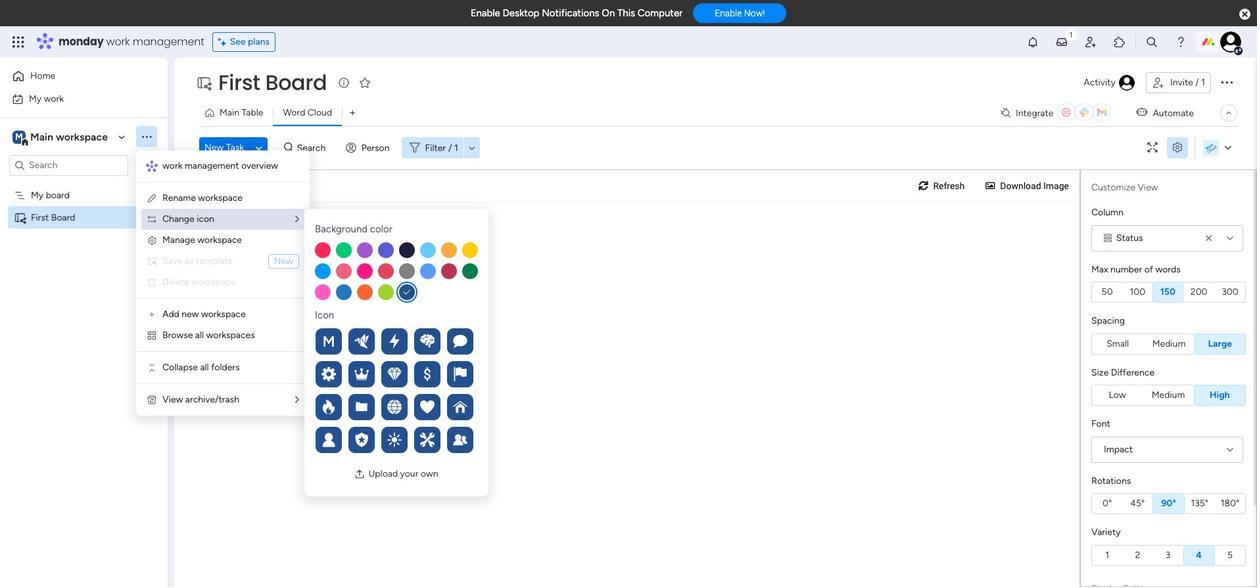 Task type: describe. For each thing, give the bounding box(es) containing it.
low button
[[1092, 385, 1143, 406]]

jacob simon image
[[1221, 32, 1242, 53]]

my work
[[29, 93, 64, 104]]

activity
[[1084, 77, 1116, 88]]

90° button
[[1153, 494, 1185, 515]]

2
[[1135, 550, 1141, 561]]

2 horizontal spatial work
[[162, 160, 182, 172]]

max number of words
[[1092, 264, 1181, 275]]

enable now! button
[[693, 3, 787, 23]]

0 vertical spatial view
[[1138, 182, 1158, 193]]

column
[[1092, 207, 1124, 218]]

small
[[1107, 338, 1129, 350]]

word cloud button
[[273, 103, 342, 124]]

person
[[362, 142, 390, 154]]

options image
[[1219, 74, 1235, 90]]

home button
[[8, 66, 141, 87]]

collapse
[[162, 362, 198, 374]]

menu containing work management overview
[[136, 151, 310, 416]]

search everything image
[[1146, 36, 1159, 49]]

Search in workspace field
[[28, 158, 110, 173]]

workspace image
[[12, 130, 26, 144]]

large button
[[1195, 334, 1246, 355]]

person button
[[340, 137, 398, 158]]

my board
[[31, 190, 70, 201]]

spacing
[[1092, 316, 1125, 327]]

invite / 1 button
[[1146, 72, 1211, 93]]

collapse all folders
[[162, 362, 240, 374]]

0 vertical spatial first
[[218, 68, 260, 97]]

overview
[[241, 160, 278, 172]]

Search field
[[294, 139, 333, 157]]

50
[[1102, 287, 1113, 298]]

add to favorites image
[[359, 76, 372, 89]]

0°
[[1103, 498, 1112, 510]]

notifications image
[[1027, 36, 1040, 49]]

upload your own
[[369, 469, 438, 480]]

100 button
[[1123, 282, 1153, 303]]

size
[[1092, 367, 1109, 378]]

collapse board header image
[[1224, 108, 1234, 118]]

upload your own button
[[349, 464, 444, 485]]

0 horizontal spatial first
[[31, 212, 49, 223]]

customize
[[1092, 182, 1136, 193]]

medium for size difference
[[1152, 390, 1185, 401]]

add new workspace
[[162, 309, 246, 320]]

new
[[182, 309, 199, 320]]

filter / 1
[[425, 142, 458, 154]]

color
[[370, 224, 392, 235]]

as
[[185, 256, 194, 267]]

status
[[1117, 232, 1143, 244]]

apps image
[[1113, 36, 1127, 49]]

max
[[1092, 264, 1109, 275]]

own
[[421, 469, 438, 480]]

50 button
[[1092, 282, 1123, 303]]

1 vertical spatial view
[[162, 395, 183, 406]]

workspace selection element
[[12, 129, 110, 146]]

workspace for delete workspace
[[192, 277, 236, 288]]

view archive/trash image
[[147, 395, 157, 406]]

0 vertical spatial board
[[265, 68, 327, 97]]

low
[[1109, 390, 1126, 401]]

settings image
[[1167, 143, 1188, 153]]

90°
[[1162, 498, 1176, 510]]

see
[[230, 36, 246, 47]]

monday work management
[[59, 34, 204, 49]]

difference
[[1111, 367, 1155, 378]]

automate
[[1153, 108, 1194, 119]]

workspace for manage workspace
[[197, 235, 242, 246]]

variety
[[1092, 527, 1121, 539]]

workspaces
[[206, 330, 255, 341]]

work for monday
[[106, 34, 130, 49]]

this
[[618, 7, 635, 19]]

manage workspace
[[162, 235, 242, 246]]

100
[[1130, 287, 1146, 298]]

your
[[400, 469, 419, 480]]

4
[[1196, 550, 1202, 561]]

help image
[[1175, 36, 1188, 49]]

delete workspace
[[162, 277, 236, 288]]

inbox image
[[1056, 36, 1069, 49]]

on
[[602, 7, 615, 19]]

medium for spacing
[[1153, 338, 1186, 350]]

small button
[[1092, 334, 1144, 355]]

4 button
[[1184, 546, 1215, 567]]

45° button
[[1123, 494, 1153, 515]]

upload
[[369, 469, 398, 480]]

180° button
[[1215, 494, 1246, 515]]

shareable board image
[[196, 75, 212, 91]]

2 button
[[1123, 546, 1153, 567]]

300 button
[[1215, 282, 1246, 303]]

board inside list box
[[51, 212, 75, 223]]

add view image
[[350, 108, 355, 118]]

arrow down image
[[464, 140, 480, 156]]

1 vertical spatial m
[[323, 333, 335, 351]]

workspace for rename workspace
[[198, 193, 243, 204]]

main for main workspace
[[30, 131, 53, 143]]

rotations
[[1092, 476, 1131, 487]]

/ for invite
[[1196, 77, 1199, 88]]

add
[[162, 309, 179, 320]]

0 vertical spatial management
[[133, 34, 204, 49]]

workspace up workspaces
[[201, 309, 246, 320]]

rename workspace
[[162, 193, 243, 204]]

manage workspace image
[[147, 235, 157, 246]]

135°
[[1191, 498, 1209, 510]]

dapulse integrations image
[[1001, 108, 1011, 118]]

main for main table
[[220, 107, 239, 118]]

change
[[162, 214, 194, 225]]

m inside workspace image
[[15, 131, 23, 142]]

workspace options image
[[140, 130, 153, 144]]

5 button
[[1215, 546, 1246, 567]]

invite
[[1171, 77, 1194, 88]]

first board inside list box
[[31, 212, 75, 223]]

word cloud
[[283, 107, 332, 118]]

135° button
[[1185, 494, 1215, 515]]

open full screen image
[[1142, 143, 1163, 153]]

delete workspace menu item
[[147, 275, 299, 291]]

change icon image
[[147, 214, 157, 225]]

main table button
[[199, 103, 273, 124]]

medium button for size difference
[[1143, 385, 1194, 406]]

200
[[1191, 287, 1208, 298]]



Task type: locate. For each thing, give the bounding box(es) containing it.
list arrow image for change icon
[[295, 215, 299, 224]]

work inside button
[[44, 93, 64, 104]]

plans
[[248, 36, 270, 47]]

main left table
[[220, 107, 239, 118]]

enable for enable now!
[[715, 8, 742, 19]]

enable left now!
[[715, 8, 742, 19]]

notifications
[[542, 7, 599, 19]]

archive/trash
[[185, 395, 239, 406]]

1 vertical spatial 1
[[454, 142, 458, 154]]

background color
[[315, 224, 392, 235]]

1 button
[[1092, 546, 1123, 567]]

save
[[162, 256, 182, 267]]

5
[[1228, 550, 1233, 561]]

table
[[242, 107, 263, 118]]

work
[[106, 34, 130, 49], [44, 93, 64, 104], [162, 160, 182, 172]]

my
[[29, 93, 42, 104], [31, 190, 44, 201]]

enable desktop notifications on this computer
[[471, 7, 683, 19]]

board
[[265, 68, 327, 97], [51, 212, 75, 223]]

photo icon image
[[355, 470, 365, 480]]

work down home
[[44, 93, 64, 104]]

management
[[133, 34, 204, 49], [185, 160, 239, 172]]

/ right filter
[[449, 142, 452, 154]]

200 button
[[1184, 282, 1215, 303]]

1 horizontal spatial board
[[265, 68, 327, 97]]

workspace down template at the left top
[[192, 277, 236, 288]]

0 horizontal spatial view
[[162, 395, 183, 406]]

0 horizontal spatial new
[[205, 142, 224, 153]]

new up "delete workspace" menu item on the left top of page
[[274, 256, 293, 267]]

medium button for spacing
[[1144, 334, 1195, 355]]

1 vertical spatial medium button
[[1143, 385, 1194, 406]]

first board up table
[[218, 68, 327, 97]]

new for new
[[274, 256, 293, 267]]

1 vertical spatial main
[[30, 131, 53, 143]]

1 down variety
[[1106, 550, 1109, 561]]

medium button
[[1144, 334, 1195, 355], [1143, 385, 1194, 406]]

my inside button
[[29, 93, 42, 104]]

0 vertical spatial all
[[195, 330, 204, 341]]

1 list arrow image from the top
[[295, 215, 299, 224]]

all left the folders
[[200, 362, 209, 374]]

First Board field
[[215, 68, 330, 97]]

1 horizontal spatial enable
[[715, 8, 742, 19]]

task
[[226, 142, 244, 153]]

option
[[0, 183, 168, 186]]

1 horizontal spatial first
[[218, 68, 260, 97]]

see plans
[[230, 36, 270, 47]]

workspace up icon
[[198, 193, 243, 204]]

view right customize in the right top of the page
[[1138, 182, 1158, 193]]

0 vertical spatial 1
[[1202, 77, 1205, 88]]

save as template
[[162, 256, 233, 267]]

45°
[[1131, 498, 1145, 510]]

1 vertical spatial all
[[200, 362, 209, 374]]

customize view
[[1092, 182, 1158, 193]]

invite members image
[[1084, 36, 1098, 49]]

new for new task
[[205, 142, 224, 153]]

first board
[[218, 68, 327, 97], [31, 212, 75, 223]]

collapse all folders image
[[147, 363, 157, 374]]

all for collapse
[[200, 362, 209, 374]]

icon
[[315, 309, 334, 321]]

integrate
[[1016, 108, 1054, 119]]

new inside menu
[[274, 256, 293, 267]]

/ inside button
[[1196, 77, 1199, 88]]

0 vertical spatial work
[[106, 34, 130, 49]]

main table
[[220, 107, 263, 118]]

1 horizontal spatial first board
[[218, 68, 327, 97]]

board up word
[[265, 68, 327, 97]]

angle down image
[[256, 143, 262, 153]]

m down icon in the left of the page
[[323, 333, 335, 351]]

0 horizontal spatial m
[[15, 131, 23, 142]]

new
[[205, 142, 224, 153], [274, 256, 293, 267]]

service icon image
[[147, 256, 157, 267]]

0 vertical spatial list arrow image
[[295, 215, 299, 224]]

1 left arrow down image
[[454, 142, 458, 154]]

1 for filter / 1
[[454, 142, 458, 154]]

large
[[1208, 338, 1232, 350]]

rename
[[162, 193, 196, 204]]

1
[[1202, 77, 1205, 88], [454, 142, 458, 154], [1106, 550, 1109, 561]]

0 horizontal spatial board
[[51, 212, 75, 223]]

0 horizontal spatial first board
[[31, 212, 75, 223]]

enable
[[471, 7, 500, 19], [715, 8, 742, 19]]

1 horizontal spatial work
[[106, 34, 130, 49]]

new inside button
[[205, 142, 224, 153]]

board down board at left top
[[51, 212, 75, 223]]

1 vertical spatial first
[[31, 212, 49, 223]]

invite / 1
[[1171, 77, 1205, 88]]

0 vertical spatial main
[[220, 107, 239, 118]]

view archive/trash
[[162, 395, 239, 406]]

0 horizontal spatial 1
[[454, 142, 458, 154]]

menu
[[136, 151, 310, 416]]

new task button
[[199, 137, 249, 158]]

rename workspace image
[[147, 193, 157, 204]]

my left board at left top
[[31, 190, 44, 201]]

2 horizontal spatial 1
[[1202, 77, 1205, 88]]

1 vertical spatial work
[[44, 93, 64, 104]]

work right monday
[[106, 34, 130, 49]]

1 vertical spatial my
[[31, 190, 44, 201]]

v2 status outline image
[[1104, 234, 1112, 243]]

1 vertical spatial management
[[185, 160, 239, 172]]

menu item containing save as template
[[147, 254, 299, 270]]

0 horizontal spatial enable
[[471, 7, 500, 19]]

2 vertical spatial work
[[162, 160, 182, 172]]

view right view archive/trash image
[[162, 395, 183, 406]]

0 horizontal spatial main
[[30, 131, 53, 143]]

new up work management overview
[[205, 142, 224, 153]]

list box containing my board
[[0, 182, 168, 406]]

new task
[[205, 142, 244, 153]]

150 button
[[1153, 282, 1184, 303]]

monday
[[59, 34, 104, 49]]

enable for enable desktop notifications on this computer
[[471, 7, 500, 19]]

impact
[[1104, 444, 1133, 455]]

0 vertical spatial medium
[[1153, 338, 1186, 350]]

0 vertical spatial medium button
[[1144, 334, 1195, 355]]

workspace inside 'element'
[[56, 131, 108, 143]]

menu item
[[147, 254, 299, 270]]

1 vertical spatial /
[[449, 142, 452, 154]]

1 horizontal spatial m
[[323, 333, 335, 351]]

home
[[30, 70, 55, 82]]

m
[[15, 131, 23, 142], [323, 333, 335, 351]]

0 vertical spatial my
[[29, 93, 42, 104]]

folders
[[211, 362, 240, 374]]

cloud
[[308, 107, 332, 118]]

1 horizontal spatial view
[[1138, 182, 1158, 193]]

1 vertical spatial first board
[[31, 212, 75, 223]]

all down add new workspace
[[195, 330, 204, 341]]

workspace up search in workspace field
[[56, 131, 108, 143]]

1 horizontal spatial new
[[274, 256, 293, 267]]

management down new task button
[[185, 160, 239, 172]]

/ right invite
[[1196, 77, 1199, 88]]

select product image
[[12, 36, 25, 49]]

first right shareable board icon
[[31, 212, 49, 223]]

0 vertical spatial /
[[1196, 77, 1199, 88]]

my down home
[[29, 93, 42, 104]]

activity button
[[1079, 72, 1141, 93]]

medium
[[1153, 338, 1186, 350], [1152, 390, 1185, 401]]

1 horizontal spatial 1
[[1106, 550, 1109, 561]]

first board down my board
[[31, 212, 75, 223]]

1 vertical spatial list arrow image
[[295, 396, 299, 405]]

my work button
[[8, 88, 141, 109]]

main inside button
[[220, 107, 239, 118]]

0 vertical spatial first board
[[218, 68, 327, 97]]

1 image
[[1065, 27, 1077, 42]]

browse all workspaces image
[[147, 331, 157, 341]]

enable inside button
[[715, 8, 742, 19]]

1 horizontal spatial /
[[1196, 77, 1199, 88]]

/
[[1196, 77, 1199, 88], [449, 142, 452, 154]]

list arrow image for view archive/trash
[[295, 396, 299, 405]]

word
[[283, 107, 305, 118]]

icon
[[197, 214, 214, 225]]

workspace for main workspace
[[56, 131, 108, 143]]

menu item inside menu
[[147, 254, 299, 270]]

150
[[1161, 287, 1176, 298]]

/ for filter
[[449, 142, 452, 154]]

main inside workspace selection 'element'
[[30, 131, 53, 143]]

size difference
[[1092, 367, 1155, 378]]

management up shareable board image
[[133, 34, 204, 49]]

work up rename
[[162, 160, 182, 172]]

0° button
[[1092, 494, 1123, 515]]

0 horizontal spatial work
[[44, 93, 64, 104]]

filter
[[425, 142, 446, 154]]

1 inside invite / 1 button
[[1202, 77, 1205, 88]]

change icon
[[162, 214, 214, 225]]

all for browse
[[195, 330, 204, 341]]

list box
[[0, 182, 168, 406]]

computer
[[638, 7, 683, 19]]

my for my board
[[31, 190, 44, 201]]

now!
[[744, 8, 765, 19]]

0 vertical spatial new
[[205, 142, 224, 153]]

list arrow image
[[295, 215, 299, 224], [295, 396, 299, 405]]

first
[[218, 68, 260, 97], [31, 212, 49, 223]]

workspace up template at the left top
[[197, 235, 242, 246]]

of
[[1145, 264, 1153, 275]]

v2 search image
[[284, 141, 294, 155]]

1 horizontal spatial main
[[220, 107, 239, 118]]

dapulse close image
[[1240, 8, 1251, 21]]

180°
[[1221, 498, 1240, 510]]

add new workspace image
[[147, 310, 157, 320]]

main workspace
[[30, 131, 108, 143]]

1 vertical spatial new
[[274, 256, 293, 267]]

1 inside 1 button
[[1106, 550, 1109, 561]]

high button
[[1194, 385, 1246, 406]]

number
[[1111, 264, 1142, 275]]

1 vertical spatial medium
[[1152, 390, 1185, 401]]

workspace inside menu item
[[192, 277, 236, 288]]

shareable board image
[[14, 211, 26, 224]]

1 vertical spatial board
[[51, 212, 75, 223]]

0 horizontal spatial /
[[449, 142, 452, 154]]

medium up difference
[[1153, 338, 1186, 350]]

medium button down difference
[[1143, 385, 1194, 406]]

1 right invite
[[1202, 77, 1205, 88]]

delete workspace image
[[147, 278, 157, 288]]

m left the main workspace
[[15, 131, 23, 142]]

autopilot image
[[1137, 104, 1148, 121]]

all
[[195, 330, 204, 341], [200, 362, 209, 374]]

medium button up difference
[[1144, 334, 1195, 355]]

0 vertical spatial m
[[15, 131, 23, 142]]

my for my work
[[29, 93, 42, 104]]

first up main table on the top of page
[[218, 68, 260, 97]]

2 vertical spatial 1
[[1106, 550, 1109, 561]]

see plans button
[[212, 32, 276, 52]]

medium down difference
[[1152, 390, 1185, 401]]

font
[[1092, 419, 1111, 430]]

enable left desktop
[[471, 7, 500, 19]]

work management overview
[[162, 160, 278, 172]]

main right workspace image
[[30, 131, 53, 143]]

main
[[220, 107, 239, 118], [30, 131, 53, 143]]

work for my
[[44, 93, 64, 104]]

browse all workspaces
[[162, 330, 255, 341]]

2 list arrow image from the top
[[295, 396, 299, 405]]

1 for invite / 1
[[1202, 77, 1205, 88]]

board
[[46, 190, 70, 201]]

show board description image
[[336, 76, 352, 89]]

template
[[196, 256, 233, 267]]



Task type: vqa. For each thing, say whether or not it's contained in the screenshot.


